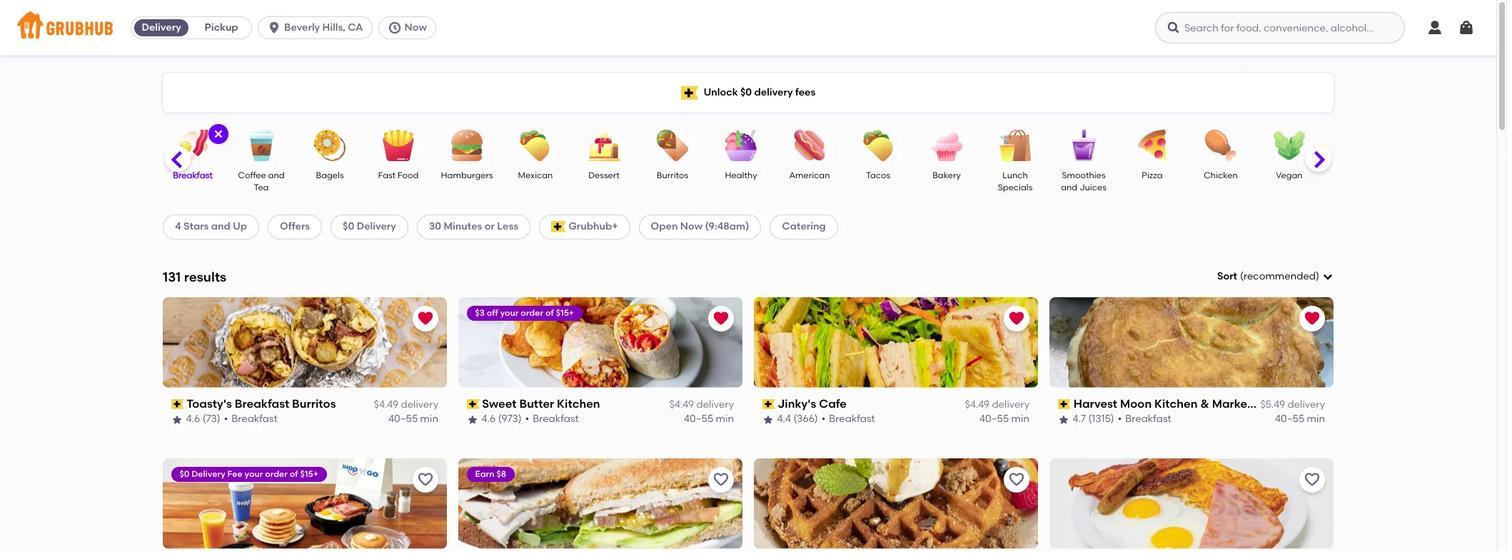 Task type: vqa. For each thing, say whether or not it's contained in the screenshot.
Jinky's Cafe's Star icon
yes



Task type: locate. For each thing, give the bounding box(es) containing it.
1 min from the left
[[420, 414, 438, 426]]

1 vertical spatial and
[[1061, 183, 1078, 193]]

$0 for $0 delivery fee your order of $15+
[[180, 470, 190, 480]]

fast food image
[[373, 130, 423, 161]]

kitchen right butter
[[557, 398, 601, 411]]

&
[[1201, 398, 1209, 411]]

2 horizontal spatial $4.49 delivery
[[965, 399, 1030, 411]]

1 4.6 from the left
[[186, 414, 200, 426]]

grubhub plus flag logo image left 'grubhub+'
[[551, 222, 566, 233]]

subscription pass image for sweet butter kitchen
[[467, 400, 480, 410]]

0 horizontal spatial $15+
[[301, 470, 319, 480]]

fast
[[378, 171, 396, 181]]

saved restaurant image
[[713, 310, 730, 328], [1008, 310, 1025, 328], [1304, 310, 1321, 328]]

save this restaurant image
[[417, 472, 434, 489], [713, 472, 730, 489], [1008, 472, 1025, 489], [1304, 472, 1321, 489]]

subscription pass image left harvest
[[1058, 400, 1071, 410]]

sort ( recommended )
[[1217, 271, 1320, 283]]

1 vertical spatial order
[[265, 470, 288, 480]]

bakery image
[[922, 130, 972, 161]]

1 horizontal spatial 4.6
[[482, 414, 496, 426]]

1 horizontal spatial subscription pass image
[[763, 400, 775, 410]]

1 40–55 min from the left
[[388, 414, 438, 426]]

now
[[405, 21, 427, 34], [680, 221, 703, 233]]

2 min from the left
[[716, 414, 734, 426]]

1 vertical spatial delivery
[[357, 221, 396, 233]]

breakfast down sweet butter kitchen
[[533, 414, 579, 426]]

grubhub plus flag logo image
[[681, 86, 698, 100], [551, 222, 566, 233]]

0 horizontal spatial grubhub plus flag logo image
[[551, 222, 566, 233]]

0 horizontal spatial kitchen
[[557, 398, 601, 411]]

breakfast image
[[168, 130, 218, 161]]

2 horizontal spatial and
[[1061, 183, 1078, 193]]

min for harvest moon kitchen & marketplace
[[1307, 414, 1325, 426]]

1 horizontal spatial kitchen
[[1155, 398, 1198, 411]]

4.6 for sweet butter kitchen
[[482, 414, 496, 426]]

saved restaurant button for harvest moon kitchen & marketplace
[[1300, 306, 1325, 332]]

131
[[163, 269, 181, 285]]

4.6
[[186, 414, 200, 426], [482, 414, 496, 426]]

None field
[[1217, 270, 1334, 284]]

0 horizontal spatial 4.6
[[186, 414, 200, 426]]

2 vertical spatial $0
[[180, 470, 190, 480]]

star icon image left "4.6 (973)" on the bottom of the page
[[467, 415, 478, 426]]

3 saved restaurant image from the left
[[1304, 310, 1321, 328]]

svg image left beverly
[[267, 21, 281, 35]]

$5.49
[[1261, 399, 1285, 411]]

1 $4.49 from the left
[[374, 399, 399, 411]]

subscription pass image
[[171, 400, 184, 410], [1058, 400, 1071, 410]]

• breakfast down moon
[[1118, 414, 1172, 426]]

4 saved restaurant button from the left
[[1300, 306, 1325, 332]]

3 min from the left
[[1011, 414, 1030, 426]]

0 horizontal spatial subscription pass image
[[467, 400, 480, 410]]

unlock
[[704, 86, 738, 98]]

fast food
[[378, 171, 419, 181]]

kitchen left &
[[1155, 398, 1198, 411]]

delivery down 'fast' on the top of the page
[[357, 221, 396, 233]]

131 results
[[163, 269, 226, 285]]

breakfast down moon
[[1126, 414, 1172, 426]]

breakfast for sweet butter kitchen
[[533, 414, 579, 426]]

breakfast for jinky's cafe
[[830, 414, 876, 426]]

recommended
[[1244, 271, 1316, 283]]

2 vertical spatial delivery
[[192, 470, 226, 480]]

2 horizontal spatial $4.49
[[965, 399, 990, 411]]

$0 delivery fee your order of $15+
[[180, 470, 319, 480]]

1 horizontal spatial $4.49 delivery
[[670, 399, 734, 411]]

3 star icon image from the left
[[763, 415, 774, 426]]

2 $4.49 from the left
[[670, 399, 694, 411]]

4.6 down sweet
[[482, 414, 496, 426]]

and inside smoothies and juices
[[1061, 183, 1078, 193]]

$0 right offers on the top of the page
[[343, 221, 354, 233]]

breakfast
[[173, 171, 213, 181], [235, 398, 290, 411], [232, 414, 278, 426], [533, 414, 579, 426], [830, 414, 876, 426], [1126, 414, 1172, 426]]

4 star icon image from the left
[[1058, 415, 1070, 426]]

harvest moon kitchen & marketplace
[[1074, 398, 1284, 411]]

•
[[224, 414, 228, 426], [526, 414, 530, 426], [822, 414, 826, 426], [1118, 414, 1122, 426]]

bagels
[[316, 171, 344, 181]]

of
[[546, 308, 554, 318], [290, 470, 299, 480]]

pickup
[[205, 21, 238, 34]]

1 horizontal spatial burritos
[[657, 171, 688, 181]]

1 horizontal spatial $15+
[[556, 308, 574, 318]]

burritos
[[657, 171, 688, 181], [292, 398, 336, 411]]

jinky's cafe logo image
[[754, 298, 1038, 388]]

• right (366)
[[822, 414, 826, 426]]

mexican image
[[511, 130, 561, 161]]

4 40–55 from the left
[[1275, 414, 1305, 426]]

2 subscription pass image from the left
[[763, 400, 775, 410]]

0 horizontal spatial $4.49
[[374, 399, 399, 411]]

2 4.6 from the left
[[482, 414, 496, 426]]

subscription pass image left jinky's
[[763, 400, 775, 410]]

1 $4.49 delivery from the left
[[374, 399, 438, 411]]

1 40–55 from the left
[[388, 414, 418, 426]]

40–55 for toasty's breakfast burritos
[[388, 414, 418, 426]]

saved restaurant button
[[413, 306, 438, 332], [708, 306, 734, 332], [1004, 306, 1030, 332], [1300, 306, 1325, 332]]

svg image left coffee and tea image
[[213, 129, 224, 140]]

3 • from the left
[[822, 414, 826, 426]]

jinky's cafe
[[778, 398, 847, 411]]

$0 right the unlock
[[740, 86, 752, 98]]

delivery for $0 delivery
[[357, 221, 396, 233]]

moon
[[1120, 398, 1152, 411]]

0 horizontal spatial $4.49 delivery
[[374, 399, 438, 411]]

ihop logo image
[[163, 459, 447, 550]]

1 subscription pass image from the left
[[467, 400, 480, 410]]

$4.49 delivery for burritos
[[374, 399, 438, 411]]

2 subscription pass image from the left
[[1058, 400, 1071, 410]]

1 vertical spatial $15+
[[301, 470, 319, 480]]

(366)
[[794, 414, 818, 426]]

order right the off
[[521, 308, 544, 318]]

0 horizontal spatial and
[[211, 221, 231, 233]]

lunch specials
[[998, 171, 1033, 193]]

$15+
[[556, 308, 574, 318], [301, 470, 319, 480]]

4 • from the left
[[1118, 414, 1122, 426]]

0 vertical spatial grubhub plus flag logo image
[[681, 86, 698, 100]]

0 horizontal spatial order
[[265, 470, 288, 480]]

delivery for sweet butter kitchen
[[696, 399, 734, 411]]

1 horizontal spatial svg image
[[267, 21, 281, 35]]

and inside coffee and tea
[[268, 171, 285, 181]]

1 horizontal spatial of
[[546, 308, 554, 318]]

burritos down toasty's breakfast burritos logo
[[292, 398, 336, 411]]

sweet
[[482, 398, 517, 411]]

of right fee
[[290, 470, 299, 480]]

2 horizontal spatial saved restaurant image
[[1304, 310, 1321, 328]]

open now (9:48am)
[[651, 221, 749, 233]]

0 vertical spatial $0
[[740, 86, 752, 98]]

0 horizontal spatial burritos
[[292, 398, 336, 411]]

1 horizontal spatial order
[[521, 308, 544, 318]]

delivery for harvest moon kitchen & marketplace
[[1288, 399, 1325, 411]]

bagels image
[[305, 130, 355, 161]]

lazy daisy of beverly hills logo image
[[458, 459, 743, 550]]

1 horizontal spatial delivery
[[192, 470, 226, 480]]

your right fee
[[245, 470, 263, 480]]

star icon image
[[171, 415, 183, 426], [467, 415, 478, 426], [763, 415, 774, 426], [1058, 415, 1070, 426]]

mexican
[[518, 171, 553, 181]]

1 kitchen from the left
[[557, 398, 601, 411]]

0 vertical spatial burritos
[[657, 171, 688, 181]]

1 • from the left
[[224, 414, 228, 426]]

0 horizontal spatial $0
[[180, 470, 190, 480]]

svg image
[[267, 21, 281, 35], [213, 129, 224, 140]]

• right (73)
[[224, 414, 228, 426]]

1 star icon image from the left
[[171, 415, 183, 426]]

saved restaurant button for jinky's cafe
[[1004, 306, 1030, 332]]

breakfast down toasty's breakfast burritos
[[232, 414, 278, 426]]

lunch
[[1003, 171, 1028, 181]]

and down smoothies
[[1061, 183, 1078, 193]]

$5.49 delivery
[[1261, 399, 1325, 411]]

1 horizontal spatial saved restaurant image
[[1008, 310, 1025, 328]]

1 subscription pass image from the left
[[171, 400, 184, 410]]

order right fee
[[265, 470, 288, 480]]

2 kitchen from the left
[[1155, 398, 1198, 411]]

0 vertical spatial delivery
[[142, 21, 181, 34]]

4.6 (73)
[[186, 414, 221, 426]]

2 40–55 from the left
[[684, 414, 713, 426]]

now right the ca
[[405, 21, 427, 34]]

2 saved restaurant image from the left
[[1008, 310, 1025, 328]]

2 vertical spatial and
[[211, 221, 231, 233]]

your
[[501, 308, 519, 318], [245, 470, 263, 480]]

0 horizontal spatial delivery
[[142, 21, 181, 34]]

1 vertical spatial of
[[290, 470, 299, 480]]

lunch specials image
[[990, 130, 1040, 161]]

• breakfast for cafe
[[822, 414, 876, 426]]

0 vertical spatial now
[[405, 21, 427, 34]]

subscription pass image left sweet
[[467, 400, 480, 410]]

4 • breakfast from the left
[[1118, 414, 1172, 426]]

subscription pass image left toasty's on the left bottom
[[171, 400, 184, 410]]

toasty's
[[187, 398, 232, 411]]

3 40–55 from the left
[[980, 414, 1009, 426]]

breakfast right toasty's on the left bottom
[[235, 398, 290, 411]]

0 horizontal spatial subscription pass image
[[171, 400, 184, 410]]

now right open
[[680, 221, 703, 233]]

coffee
[[238, 171, 266, 181]]

1 • breakfast from the left
[[224, 414, 278, 426]]

• breakfast down cafe
[[822, 414, 876, 426]]

tacos
[[866, 171, 890, 181]]

2 • breakfast from the left
[[526, 414, 579, 426]]

and
[[268, 171, 285, 181], [1061, 183, 1078, 193], [211, 221, 231, 233]]

your right the off
[[501, 308, 519, 318]]

(1315)
[[1089, 414, 1115, 426]]

$0 for $0 delivery
[[343, 221, 354, 233]]

delivery
[[142, 21, 181, 34], [357, 221, 396, 233], [192, 470, 226, 480]]

2 • from the left
[[526, 414, 530, 426]]

0 horizontal spatial now
[[405, 21, 427, 34]]

• breakfast down toasty's breakfast burritos
[[224, 414, 278, 426]]

3 40–55 min from the left
[[980, 414, 1030, 426]]

coffee and tea
[[238, 171, 285, 193]]

american image
[[785, 130, 835, 161]]

1 saved restaurant image from the left
[[713, 310, 730, 328]]

1 horizontal spatial $4.49
[[670, 399, 694, 411]]

star icon image left 4.6 (73)
[[171, 415, 183, 426]]

$0 left fee
[[180, 470, 190, 480]]

2 star icon image from the left
[[467, 415, 478, 426]]

1 horizontal spatial your
[[501, 308, 519, 318]]

3 saved restaurant button from the left
[[1004, 306, 1030, 332]]

delivery left pickup
[[142, 21, 181, 34]]

1 horizontal spatial subscription pass image
[[1058, 400, 1071, 410]]

delivery left fee
[[192, 470, 226, 480]]

1 horizontal spatial now
[[680, 221, 703, 233]]

breakfast down cafe
[[830, 414, 876, 426]]

norms restaurant logo image
[[1050, 459, 1334, 550]]

star icon image for sweet butter kitchen
[[467, 415, 478, 426]]

1 horizontal spatial $0
[[343, 221, 354, 233]]

1 vertical spatial grubhub plus flag logo image
[[551, 222, 566, 233]]

• right (1315)
[[1118, 414, 1122, 426]]

star icon image left 4.4
[[763, 415, 774, 426]]

1 vertical spatial $0
[[343, 221, 354, 233]]

(9:48am)
[[705, 221, 749, 233]]

2 save this restaurant button from the left
[[708, 467, 734, 493]]

3 • breakfast from the left
[[822, 414, 876, 426]]

min
[[420, 414, 438, 426], [716, 414, 734, 426], [1011, 414, 1030, 426], [1307, 414, 1325, 426]]

4 40–55 min from the left
[[1275, 414, 1325, 426]]

catering
[[782, 221, 826, 233]]

0 horizontal spatial svg image
[[213, 129, 224, 140]]

grubhub plus flag logo image left the unlock
[[681, 86, 698, 100]]

star icon image left 4.7
[[1058, 415, 1070, 426]]

4.6 left (73)
[[186, 414, 200, 426]]

0 vertical spatial your
[[501, 308, 519, 318]]

30
[[429, 221, 441, 233]]

2 $4.49 delivery from the left
[[670, 399, 734, 411]]

of right the off
[[546, 308, 554, 318]]

4 min from the left
[[1307, 414, 1325, 426]]

saved restaurant image
[[417, 310, 434, 328]]

1 vertical spatial your
[[245, 470, 263, 480]]

burritos down burritos image
[[657, 171, 688, 181]]

• breakfast
[[224, 414, 278, 426], [526, 414, 579, 426], [822, 414, 876, 426], [1118, 414, 1172, 426]]

delivery for jinky's cafe
[[992, 399, 1030, 411]]

0 vertical spatial and
[[268, 171, 285, 181]]

specials
[[998, 183, 1033, 193]]

svg image
[[1427, 19, 1444, 36], [1458, 19, 1475, 36], [387, 21, 402, 35], [1167, 21, 1181, 35], [1322, 271, 1334, 283]]

• breakfast down sweet butter kitchen
[[526, 414, 579, 426]]

now button
[[378, 16, 442, 39]]

0 vertical spatial svg image
[[267, 21, 281, 35]]

kitchen for moon
[[1155, 398, 1198, 411]]

$4.49
[[374, 399, 399, 411], [670, 399, 694, 411], [965, 399, 990, 411]]

$3
[[476, 308, 485, 318]]

2 40–55 min from the left
[[684, 414, 734, 426]]

1 saved restaurant button from the left
[[413, 306, 438, 332]]

• right (973)
[[526, 414, 530, 426]]

order
[[521, 308, 544, 318], [265, 470, 288, 480]]

2 horizontal spatial delivery
[[357, 221, 396, 233]]

1 save this restaurant button from the left
[[413, 467, 438, 493]]

saved restaurant image for harvest moon kitchen & marketplace
[[1304, 310, 1321, 328]]

40–55 min for jinky's cafe
[[980, 414, 1030, 426]]

1 horizontal spatial grubhub plus flag logo image
[[681, 86, 698, 100]]

delivery inside button
[[142, 21, 181, 34]]

delivery button
[[131, 16, 191, 39]]

pizza image
[[1127, 130, 1177, 161]]

40–55 min for sweet butter kitchen
[[684, 414, 734, 426]]

40–55
[[388, 414, 418, 426], [684, 414, 713, 426], [980, 414, 1009, 426], [1275, 414, 1305, 426]]

(
[[1240, 271, 1244, 283]]

1 vertical spatial burritos
[[292, 398, 336, 411]]

$8
[[497, 470, 507, 480]]

$4.49 delivery
[[374, 399, 438, 411], [670, 399, 734, 411], [965, 399, 1030, 411]]

0 horizontal spatial saved restaurant image
[[713, 310, 730, 328]]

and left up
[[211, 221, 231, 233]]

and up tea
[[268, 171, 285, 181]]

subscription pass image
[[467, 400, 480, 410], [763, 400, 775, 410]]

1 horizontal spatial and
[[268, 171, 285, 181]]

$4.49 for kitchen
[[670, 399, 694, 411]]



Task type: describe. For each thing, give the bounding box(es) containing it.
healthy image
[[716, 130, 766, 161]]

star icon image for jinky's cafe
[[763, 415, 774, 426]]

4
[[175, 221, 181, 233]]

4 stars and up
[[175, 221, 247, 233]]

1 save this restaurant image from the left
[[417, 472, 434, 489]]

harvest moon kitchen & marketplace logo image
[[1050, 298, 1334, 388]]

sweet butter kitchen logo image
[[458, 298, 743, 388]]

subscription pass image for harvest moon kitchen & marketplace
[[1058, 400, 1071, 410]]

4 save this restaurant button from the left
[[1300, 467, 1325, 493]]

40–55 for sweet butter kitchen
[[684, 414, 713, 426]]

tacos image
[[853, 130, 903, 161]]

bakery
[[933, 171, 961, 181]]

min for toasty's breakfast burritos
[[420, 414, 438, 426]]

breakfast down breakfast "image"
[[173, 171, 213, 181]]

burritos image
[[648, 130, 698, 161]]

toasty's breakfast burritos logo image
[[163, 298, 447, 388]]

off
[[487, 308, 499, 318]]

smoothies and juices
[[1061, 171, 1107, 193]]

minutes
[[444, 221, 482, 233]]

harvest
[[1074, 398, 1118, 411]]

hamburgers image
[[442, 130, 492, 161]]

grubhub+
[[569, 221, 618, 233]]

2 saved restaurant button from the left
[[708, 306, 734, 332]]

dessert
[[589, 171, 620, 181]]

ca
[[348, 21, 363, 34]]

kitchen for butter
[[557, 398, 601, 411]]

• breakfast for butter
[[526, 414, 579, 426]]

and for coffee and tea
[[268, 171, 285, 181]]

4.7
[[1073, 414, 1086, 426]]

unlock $0 delivery fees
[[704, 86, 816, 98]]

• for moon
[[1118, 414, 1122, 426]]

3 save this restaurant image from the left
[[1008, 472, 1025, 489]]

open
[[651, 221, 678, 233]]

$0 delivery
[[343, 221, 396, 233]]

beverly hills, ca button
[[258, 16, 378, 39]]

results
[[184, 269, 226, 285]]

american
[[789, 171, 830, 181]]

main navigation navigation
[[0, 0, 1497, 56]]

40–55 min for toasty's breakfast burritos
[[388, 414, 438, 426]]

• for butter
[[526, 414, 530, 426]]

saved restaurant button for toasty's breakfast burritos
[[413, 306, 438, 332]]

4.6 (973)
[[482, 414, 522, 426]]

healthy
[[725, 171, 757, 181]]

sort
[[1217, 271, 1237, 283]]

(973)
[[498, 414, 522, 426]]

svg image inside now button
[[387, 21, 402, 35]]

star icon image for toasty's breakfast burritos
[[171, 415, 183, 426]]

fee
[[228, 470, 243, 480]]

3 save this restaurant button from the left
[[1004, 467, 1030, 493]]

coffee and tea image
[[236, 130, 286, 161]]

(73)
[[203, 414, 221, 426]]

40–55 for jinky's cafe
[[980, 414, 1009, 426]]

1 vertical spatial now
[[680, 221, 703, 233]]

delivery for toasty's breakfast burritos
[[401, 399, 438, 411]]

svg image inside 'beverly hills, ca' button
[[267, 21, 281, 35]]

stars
[[184, 221, 209, 233]]

vegan
[[1276, 171, 1303, 181]]

)
[[1316, 271, 1320, 283]]

hamburgers
[[441, 171, 493, 181]]

0 vertical spatial of
[[546, 308, 554, 318]]

3 $4.49 delivery from the left
[[965, 399, 1030, 411]]

grubhub plus flag logo image for grubhub+
[[551, 222, 566, 233]]

asian image
[[1333, 130, 1383, 161]]

earn $8
[[476, 470, 507, 480]]

$4.49 for burritos
[[374, 399, 399, 411]]

3 $4.49 from the left
[[965, 399, 990, 411]]

min for jinky's cafe
[[1011, 414, 1030, 426]]

chicken
[[1204, 171, 1238, 181]]

40–55 for harvest moon kitchen & marketplace
[[1275, 414, 1305, 426]]

less
[[497, 221, 519, 233]]

4.4
[[778, 414, 791, 426]]

offers
[[280, 221, 310, 233]]

cafe
[[820, 398, 847, 411]]

1 vertical spatial svg image
[[213, 129, 224, 140]]

saved restaurant image for jinky's cafe
[[1008, 310, 1025, 328]]

and for smoothies and juices
[[1061, 183, 1078, 193]]

earn
[[476, 470, 495, 480]]

• breakfast for moon
[[1118, 414, 1172, 426]]

0 horizontal spatial your
[[245, 470, 263, 480]]

sweet butter kitchen
[[482, 398, 601, 411]]

4 save this restaurant image from the left
[[1304, 472, 1321, 489]]

subscription pass image for jinky's cafe
[[763, 400, 775, 410]]

dessert image
[[579, 130, 629, 161]]

subscription pass image for toasty's breakfast burritos
[[171, 400, 184, 410]]

4.6 for toasty's breakfast burritos
[[186, 414, 200, 426]]

4.4 (366)
[[778, 414, 818, 426]]

butter
[[520, 398, 555, 411]]

40–55 min for harvest moon kitchen & marketplace
[[1275, 414, 1325, 426]]

breakfast for toasty's breakfast burritos
[[232, 414, 278, 426]]

• for cafe
[[822, 414, 826, 426]]

up
[[233, 221, 247, 233]]

beverly hills, ca
[[284, 21, 363, 34]]

grubhub plus flag logo image for unlock $0 delivery fees
[[681, 86, 698, 100]]

$4.49 delivery for kitchen
[[670, 399, 734, 411]]

smoothies
[[1062, 171, 1106, 181]]

breakfast for harvest moon kitchen & marketplace
[[1126, 414, 1172, 426]]

30 minutes or less
[[429, 221, 519, 233]]

star icon image for harvest moon kitchen & marketplace
[[1058, 415, 1070, 426]]

juices
[[1080, 183, 1107, 193]]

• for breakfast
[[224, 414, 228, 426]]

0 vertical spatial $15+
[[556, 308, 574, 318]]

jinky's
[[778, 398, 817, 411]]

4.7 (1315)
[[1073, 414, 1115, 426]]

or
[[485, 221, 495, 233]]

food
[[398, 171, 419, 181]]

delivery for $0 delivery fee your order of $15+
[[192, 470, 226, 480]]

0 horizontal spatial of
[[290, 470, 299, 480]]

tea
[[254, 183, 269, 193]]

hills,
[[322, 21, 345, 34]]

pickup button
[[191, 16, 251, 39]]

min for sweet butter kitchen
[[716, 414, 734, 426]]

urth caffe logo image
[[754, 459, 1038, 550]]

vegan image
[[1265, 130, 1315, 161]]

now inside button
[[405, 21, 427, 34]]

beverly
[[284, 21, 320, 34]]

2 horizontal spatial $0
[[740, 86, 752, 98]]

• breakfast for breakfast
[[224, 414, 278, 426]]

pizza
[[1142, 171, 1163, 181]]

Search for food, convenience, alcohol... search field
[[1155, 12, 1405, 44]]

toasty's breakfast burritos
[[187, 398, 336, 411]]

fees
[[795, 86, 816, 98]]

chicken image
[[1196, 130, 1246, 161]]

$3 off your order of $15+
[[476, 308, 574, 318]]

svg image inside field
[[1322, 271, 1334, 283]]

smoothies and juices image
[[1059, 130, 1109, 161]]

marketplace
[[1212, 398, 1284, 411]]

2 save this restaurant image from the left
[[713, 472, 730, 489]]

none field containing sort
[[1217, 270, 1334, 284]]

0 vertical spatial order
[[521, 308, 544, 318]]



